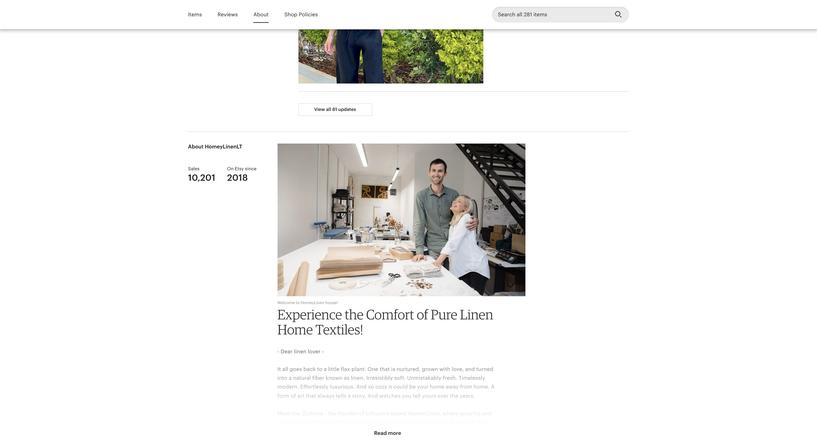 Task type: locate. For each thing, give the bounding box(es) containing it.
of left pure
[[417, 307, 428, 323]]

natural
[[293, 375, 311, 381], [393, 437, 411, 443]]

1 horizontal spatial it
[[444, 419, 448, 426]]

shop policies link
[[285, 7, 318, 22]]

be
[[410, 384, 416, 390]]

1 vertical spatial $
[[528, 10, 531, 15]]

to right welcome
[[296, 301, 300, 305]]

2 vertical spatial and
[[431, 437, 441, 443]]

meet me, žydrūnė - the founder of lithuania-based homeylinen, where growing and processing traditions of flax extend back several thousand years. it all started when i was vacationing in lithuania's curonian spit - a unique sand dune peninsula that is included in unesco heritage. inspired by its natural beauty and enchant
[[278, 411, 496, 445]]

and down dune
[[431, 437, 441, 443]]

several
[[383, 419, 401, 426]]

about for about
[[254, 11, 269, 18]]

and down the so
[[368, 393, 378, 399]]

on
[[227, 166, 234, 171]]

flax inside meet me, žydrūnė - the founder of lithuania-based homeylinen, where growing and processing traditions of flax extend back several thousand years. it all started when i was vacationing in lithuania's curonian spit - a unique sand dune peninsula that is included in unesco heritage. inspired by its natural beauty and enchant
[[340, 419, 349, 426]]

back down lithuania-
[[369, 419, 381, 426]]

1 vertical spatial is
[[483, 428, 487, 435]]

0 horizontal spatial about
[[188, 144, 204, 150]]

0 vertical spatial is
[[391, 366, 396, 372]]

so
[[368, 384, 374, 390]]

and up timelessly
[[466, 366, 475, 372]]

timelessly
[[459, 375, 486, 381]]

of left art
[[291, 393, 296, 399]]

2 horizontal spatial and
[[483, 411, 492, 417]]

1 horizontal spatial is
[[483, 428, 487, 435]]

that down when
[[471, 428, 482, 435]]

to inside it all goes back to a little flax plant. one that is nurtured, grown with love, and turned into a natural fiber known as linen. irresistibly soft. unmistakably fresh. timelessly modern. effortlessly luxurious. and so cozy it could be your home away from home. a form of art that always tells a story. and watches you tell yours over the years.
[[317, 366, 323, 372]]

0 horizontal spatial it
[[278, 366, 281, 372]]

1 horizontal spatial about
[[254, 11, 269, 18]]

-
[[278, 348, 279, 355], [322, 348, 324, 355], [325, 411, 327, 417], [391, 428, 393, 435]]

$
[[528, 3, 531, 10], [528, 10, 531, 15]]

1 vertical spatial natural
[[393, 437, 411, 443]]

and up when
[[483, 411, 492, 417]]

fiber
[[313, 375, 325, 381]]

reviews
[[218, 11, 238, 18]]

flax up as
[[341, 366, 350, 372]]

natural inside it all goes back to a little flax plant. one that is nurtured, grown with love, and turned into a natural fiber known as linen. irresistibly soft. unmistakably fresh. timelessly modern. effortlessly luxurious. and so cozy it could be your home away from home. a form of art that always tells a story. and watches you tell yours over the years.
[[293, 375, 311, 381]]

fresh.
[[443, 375, 458, 381]]

extend
[[350, 419, 368, 426]]

a down several at the bottom
[[394, 428, 397, 435]]

about
[[254, 11, 269, 18], [188, 144, 204, 150]]

is down when
[[483, 428, 487, 435]]

- up traditions
[[325, 411, 327, 417]]

a
[[324, 366, 327, 372], [289, 375, 292, 381], [348, 393, 351, 399], [394, 428, 397, 435]]

2 vertical spatial all
[[449, 419, 455, 426]]

all up into
[[283, 366, 288, 372]]

1 vertical spatial it
[[444, 419, 448, 426]]

back inside it all goes back to a little flax plant. one that is nurtured, grown with love, and turned into a natural fiber known as linen. irresistibly soft. unmistakably fresh. timelessly modern. effortlessly luxurious. and so cozy it could be your home away from home. a form of art that always tells a story. and watches you tell yours over the years.
[[304, 366, 316, 372]]

flax
[[341, 366, 350, 372], [340, 419, 349, 426]]

back
[[304, 366, 316, 372], [369, 419, 381, 426]]

off)
[[553, 10, 560, 15]]

0 horizontal spatial natural
[[293, 375, 311, 381]]

unesco
[[307, 437, 330, 443]]

0 horizontal spatial that
[[306, 393, 316, 399]]

dune
[[431, 428, 444, 435]]

away
[[446, 384, 459, 390]]

all inside it all goes back to a little flax plant. one that is nurtured, grown with love, and turned into a natural fiber known as linen. irresistibly soft. unmistakably fresh. timelessly modern. effortlessly luxurious. and so cozy it could be your home away from home. a form of art that always tells a story. and watches you tell yours over the years.
[[283, 366, 288, 372]]

started
[[456, 419, 475, 426]]

of up lithuania's
[[333, 419, 338, 426]]

1 vertical spatial back
[[369, 419, 381, 426]]

nurtured,
[[397, 366, 421, 372]]

0 horizontal spatial in
[[301, 437, 306, 443]]

10,201
[[188, 173, 216, 183]]

lithuania's
[[326, 428, 353, 435]]

71.73
[[531, 10, 541, 15]]

- left dear
[[278, 348, 279, 355]]

natural down goes
[[293, 375, 311, 381]]

traditions
[[307, 419, 332, 426]]

1 vertical spatial years.
[[428, 419, 443, 426]]

is inside it all goes back to a little flax plant. one that is nurtured, grown with love, and turned into a natural fiber known as linen. irresistibly soft. unmistakably fresh. timelessly modern. effortlessly luxurious. and so cozy it could be your home away from home. a form of art that always tells a story. and watches you tell yours over the years.
[[391, 366, 396, 372]]

items link
[[188, 7, 202, 22]]

it down where
[[444, 419, 448, 426]]

1 vertical spatial about
[[188, 144, 204, 150]]

61
[[332, 107, 337, 112]]

years. up dune
[[428, 419, 443, 426]]

1 vertical spatial and
[[368, 393, 378, 399]]

all for it
[[283, 366, 288, 372]]

1 vertical spatial in
[[301, 437, 306, 443]]

back up fiber
[[304, 366, 316, 372]]

irresistibly
[[367, 375, 393, 381]]

in down vacationing
[[301, 437, 306, 443]]

its
[[385, 437, 391, 443]]

1 horizontal spatial all
[[326, 107, 331, 112]]

tell
[[413, 393, 421, 399]]

0 horizontal spatial is
[[391, 366, 396, 372]]

1 horizontal spatial and
[[466, 366, 475, 372]]

soft.
[[395, 375, 406, 381]]

1 horizontal spatial to
[[317, 366, 323, 372]]

natural down more
[[393, 437, 411, 443]]

0 horizontal spatial years.
[[428, 419, 443, 426]]

to up fiber
[[317, 366, 323, 372]]

cozy
[[376, 384, 387, 390]]

peninsula
[[445, 428, 470, 435]]

1 horizontal spatial and
[[368, 393, 378, 399]]

lithuania-
[[366, 411, 391, 417]]

2 horizontal spatial that
[[471, 428, 482, 435]]

is inside meet me, žydrūnė - the founder of lithuania-based homeylinen, where growing and processing traditions of flax extend back several thousand years. it all started when i was vacationing in lithuania's curonian spit - a unique sand dune peninsula that is included in unesco heritage. inspired by its natural beauty and enchant
[[483, 428, 487, 435]]

0 vertical spatial it
[[278, 366, 281, 372]]

the
[[345, 307, 364, 323], [450, 393, 459, 399], [328, 411, 337, 417]]

form
[[278, 393, 290, 399]]

0 vertical spatial and
[[357, 384, 367, 390]]

0 horizontal spatial and
[[357, 384, 367, 390]]

since
[[245, 166, 257, 171]]

0 vertical spatial that
[[380, 366, 390, 372]]

1 horizontal spatial back
[[369, 419, 381, 426]]

all left 61
[[326, 107, 331, 112]]

1 horizontal spatial the
[[345, 307, 364, 323]]

0 horizontal spatial to
[[296, 301, 300, 305]]

that down effortlessly
[[306, 393, 316, 399]]

by
[[378, 437, 384, 443]]

founder
[[338, 411, 358, 417]]

was
[[278, 428, 287, 435]]

always
[[318, 393, 335, 399]]

it up into
[[278, 366, 281, 372]]

flax down founder
[[340, 419, 349, 426]]

Search all 281 items text field
[[492, 7, 610, 23]]

2 vertical spatial the
[[328, 411, 337, 417]]

about up sales
[[188, 144, 204, 150]]

and
[[466, 366, 475, 372], [483, 411, 492, 417], [431, 437, 441, 443]]

sand
[[417, 428, 430, 435]]

2 horizontal spatial all
[[449, 419, 455, 426]]

0 horizontal spatial and
[[431, 437, 441, 443]]

read more button
[[369, 426, 407, 441]]

0 vertical spatial about
[[254, 11, 269, 18]]

all down where
[[449, 419, 455, 426]]

homeylinen
[[301, 301, 325, 305]]

and
[[357, 384, 367, 390], [368, 393, 378, 399]]

love,
[[452, 366, 464, 372]]

is up soft.
[[391, 366, 396, 372]]

welcome
[[278, 301, 295, 305]]

and up the story. at the bottom left of the page
[[357, 384, 367, 390]]

art
[[298, 393, 305, 399]]

1 vertical spatial and
[[483, 411, 492, 417]]

about left shop
[[254, 11, 269, 18]]

1 vertical spatial flax
[[340, 419, 349, 426]]

1 vertical spatial to
[[317, 366, 323, 372]]

lover
[[308, 348, 321, 355]]

turned
[[477, 366, 494, 372]]

0 vertical spatial all
[[326, 107, 331, 112]]

2 horizontal spatial the
[[450, 393, 459, 399]]

all for view
[[326, 107, 331, 112]]

years. down from
[[460, 393, 475, 399]]

$ up 71.73
[[528, 3, 531, 10]]

natural inside meet me, žydrūnė - the founder of lithuania-based homeylinen, where growing and processing traditions of flax extend back several thousand years. it all started when i was vacationing in lithuania's curonian spit - a unique sand dune peninsula that is included in unesco heritage. inspired by its natural beauty and enchant
[[393, 437, 411, 443]]

it
[[389, 384, 392, 390]]

1 vertical spatial that
[[306, 393, 316, 399]]

0 horizontal spatial all
[[283, 366, 288, 372]]

$ left the (20%
[[528, 10, 531, 15]]

1 horizontal spatial in
[[320, 428, 325, 435]]

that up the irresistibly
[[380, 366, 390, 372]]

1 horizontal spatial natural
[[393, 437, 411, 443]]

0 vertical spatial years.
[[460, 393, 475, 399]]

0 horizontal spatial back
[[304, 366, 316, 372]]

in down traditions
[[320, 428, 325, 435]]

2 vertical spatial that
[[471, 428, 482, 435]]

- right 'spit' in the bottom left of the page
[[391, 428, 393, 435]]

0 vertical spatial natural
[[293, 375, 311, 381]]

0 vertical spatial back
[[304, 366, 316, 372]]

into
[[278, 375, 288, 381]]

1 horizontal spatial years.
[[460, 393, 475, 399]]

0 vertical spatial the
[[345, 307, 364, 323]]

1 vertical spatial the
[[450, 393, 459, 399]]

0 vertical spatial flax
[[341, 366, 350, 372]]

experience
[[278, 307, 342, 323]]

in
[[320, 428, 325, 435], [301, 437, 306, 443]]

grown
[[422, 366, 438, 372]]

0 horizontal spatial the
[[328, 411, 337, 417]]

1 $ from the top
[[528, 3, 531, 10]]

watches
[[380, 393, 401, 399]]

of inside experience the comfort of pure linen home textiles!
[[417, 307, 428, 323]]

1 vertical spatial all
[[283, 366, 288, 372]]

the inside it all goes back to a little flax plant. one that is nurtured, grown with love, and turned into a natural fiber known as linen. irresistibly soft. unmistakably fresh. timelessly modern. effortlessly luxurious. and so cozy it could be your home away from home. a form of art that always tells a story. and watches you tell yours over the years.
[[450, 393, 459, 399]]

0 vertical spatial and
[[466, 366, 475, 372]]

0 vertical spatial $
[[528, 3, 531, 10]]

where
[[443, 411, 459, 417]]

house!
[[326, 301, 338, 305]]

of
[[417, 307, 428, 323], [291, 393, 296, 399], [359, 411, 365, 417], [333, 419, 338, 426]]



Task type: describe. For each thing, give the bounding box(es) containing it.
items
[[188, 11, 202, 18]]

home.
[[474, 384, 490, 390]]

it all goes back to a little flax plant. one that is nurtured, grown with love, and turned into a natural fiber known as linen. irresistibly soft. unmistakably fresh. timelessly modern. effortlessly luxurious. and so cozy it could be your home away from home. a form of art that always tells a story. and watches you tell yours over the years.
[[278, 366, 495, 399]]

- right lover
[[322, 348, 324, 355]]

known
[[326, 375, 343, 381]]

meet
[[278, 411, 290, 417]]

comfort
[[366, 307, 414, 323]]

and inside it all goes back to a little flax plant. one that is nurtured, grown with love, and turned into a natural fiber known as linen. irresistibly soft. unmistakably fresh. timelessly modern. effortlessly luxurious. and so cozy it could be your home away from home. a form of art that always tells a story. and watches you tell yours over the years.
[[466, 366, 475, 372]]

luxurious.
[[330, 384, 355, 390]]

all inside meet me, žydrūnė - the founder of lithuania-based homeylinen, where growing and processing traditions of flax extend back several thousand years. it all started when i was vacationing in lithuania's curonian spit - a unique sand dune peninsula that is included in unesco heritage. inspired by its natural beauty and enchant
[[449, 419, 455, 426]]

spit
[[379, 428, 389, 435]]

years. inside meet me, žydrūnė - the founder of lithuania-based homeylinen, where growing and processing traditions of flax extend back several thousand years. it all started when i was vacationing in lithuania's curonian spit - a unique sand dune peninsula that is included in unesco heritage. inspired by its natural beauty and enchant
[[428, 419, 443, 426]]

vacationing
[[289, 428, 319, 435]]

shop policies
[[285, 11, 318, 18]]

the inside meet me, žydrūnė - the founder of lithuania-based homeylinen, where growing and processing traditions of flax extend back several thousand years. it all started when i was vacationing in lithuania's curonian spit - a unique sand dune peninsula that is included in unesco heritage. inspired by its natural beauty and enchant
[[328, 411, 337, 417]]

$ 57.38 $ 71.73 (20% off)
[[528, 3, 560, 15]]

included
[[278, 437, 300, 443]]

unmistakably
[[407, 375, 442, 381]]

home
[[278, 322, 313, 338]]

pure
[[431, 307, 458, 323]]

etsy
[[235, 166, 244, 171]]

about for about homeylinenlt
[[188, 144, 204, 150]]

0 vertical spatial in
[[320, 428, 325, 435]]

tells
[[336, 393, 347, 399]]

i
[[491, 419, 493, 426]]

a left little in the bottom of the page
[[324, 366, 327, 372]]

linen.
[[351, 375, 365, 381]]

growing
[[460, 411, 481, 417]]

it inside it all goes back to a little flax plant. one that is nurtured, grown with love, and turned into a natural fiber known as linen. irresistibly soft. unmistakably fresh. timelessly modern. effortlessly luxurious. and so cozy it could be your home away from home. a form of art that always tells a story. and watches you tell yours over the years.
[[278, 366, 281, 372]]

over
[[438, 393, 449, 399]]

2018
[[227, 173, 248, 183]]

yours
[[422, 393, 436, 399]]

your
[[418, 384, 429, 390]]

sales
[[188, 166, 200, 171]]

as
[[344, 375, 350, 381]]

dear
[[281, 348, 293, 355]]

read
[[374, 430, 387, 436]]

a right into
[[289, 375, 292, 381]]

updates
[[338, 107, 356, 112]]

modern.
[[278, 384, 299, 390]]

1 horizontal spatial that
[[380, 366, 390, 372]]

on etsy since 2018
[[227, 166, 257, 183]]

linen
[[460, 307, 494, 323]]

story.
[[352, 393, 367, 399]]

when
[[476, 419, 490, 426]]

that inside meet me, žydrūnė - the founder of lithuania-based homeylinen, where growing and processing traditions of flax extend back several thousand years. it all started when i was vacationing in lithuania's curonian spit - a unique sand dune peninsula that is included in unesco heritage. inspired by its natural beauty and enchant
[[471, 428, 482, 435]]

- dear linen lover -
[[278, 348, 324, 355]]

curonian
[[354, 428, 378, 435]]

could
[[394, 384, 408, 390]]

processing
[[278, 419, 306, 426]]

shop
[[285, 11, 298, 18]]

back inside meet me, žydrūnė - the founder of lithuania-based homeylinen, where growing and processing traditions of flax extend back several thousand years. it all started when i was vacationing in lithuania's curonian spit - a unique sand dune peninsula that is included in unesco heritage. inspired by its natural beauty and enchant
[[369, 419, 381, 426]]

textiles!
[[316, 322, 363, 338]]

linen
[[294, 348, 307, 355]]

from
[[460, 384, 473, 390]]

57.38
[[531, 3, 545, 10]]

more
[[388, 430, 401, 436]]

(20%
[[542, 10, 552, 15]]

plant.
[[352, 366, 366, 372]]

policies
[[299, 11, 318, 18]]

2 $ from the top
[[528, 10, 531, 15]]

home
[[430, 384, 445, 390]]

heritage.
[[331, 437, 354, 443]]

me,
[[292, 411, 301, 417]]

with
[[440, 366, 451, 372]]

sales 10,201
[[188, 166, 216, 183]]

one
[[368, 366, 378, 372]]

a inside meet me, žydrūnė - the founder of lithuania-based homeylinen, where growing and processing traditions of flax extend back several thousand years. it all started when i was vacationing in lithuania's curonian spit - a unique sand dune peninsula that is included in unesco heritage. inspired by its natural beauty and enchant
[[394, 428, 397, 435]]

thousand
[[402, 419, 426, 426]]

you
[[402, 393, 412, 399]]

of inside it all goes back to a little flax plant. one that is nurtured, grown with love, and turned into a natural fiber known as linen. irresistibly soft. unmistakably fresh. timelessly modern. effortlessly luxurious. and so cozy it could be your home away from home. a form of art that always tells a story. and watches you tell yours over the years.
[[291, 393, 296, 399]]

experience the comfort of pure linen home textiles!
[[278, 307, 494, 338]]

about homeylinenlt
[[188, 144, 242, 150]]

inspired
[[356, 437, 376, 443]]

welcome to homeylinen house!
[[278, 301, 338, 305]]

it inside meet me, žydrūnė - the founder of lithuania-based homeylinen, where growing and processing traditions of flax extend back several thousand years. it all started when i was vacationing in lithuania's curonian spit - a unique sand dune peninsula that is included in unesco heritage. inspired by its natural beauty and enchant
[[444, 419, 448, 426]]

0 vertical spatial to
[[296, 301, 300, 305]]

homeylinenlt
[[205, 144, 242, 150]]

unique
[[398, 428, 416, 435]]

a
[[491, 384, 495, 390]]

read more
[[374, 430, 401, 436]]

reviews link
[[218, 7, 238, 22]]

the inside experience the comfort of pure linen home textiles!
[[345, 307, 364, 323]]

žydrūnė
[[303, 411, 323, 417]]

about link
[[254, 7, 269, 22]]

effortlessly
[[301, 384, 329, 390]]

a right tells
[[348, 393, 351, 399]]

flax inside it all goes back to a little flax plant. one that is nurtured, grown with love, and turned into a natural fiber known as linen. irresistibly soft. unmistakably fresh. timelessly modern. effortlessly luxurious. and so cozy it could be your home away from home. a form of art that always tells a story. and watches you tell yours over the years.
[[341, 366, 350, 372]]

based
[[391, 411, 407, 417]]

beauty
[[412, 437, 430, 443]]

of up extend
[[359, 411, 365, 417]]

click to view listing image
[[299, 0, 484, 83]]

homeylinen,
[[408, 411, 442, 417]]

years. inside it all goes back to a little flax plant. one that is nurtured, grown with love, and turned into a natural fiber known as linen. irresistibly soft. unmistakably fresh. timelessly modern. effortlessly luxurious. and so cozy it could be your home away from home. a form of art that always tells a story. and watches you tell yours over the years.
[[460, 393, 475, 399]]



Task type: vqa. For each thing, say whether or not it's contained in the screenshot.
picks
no



